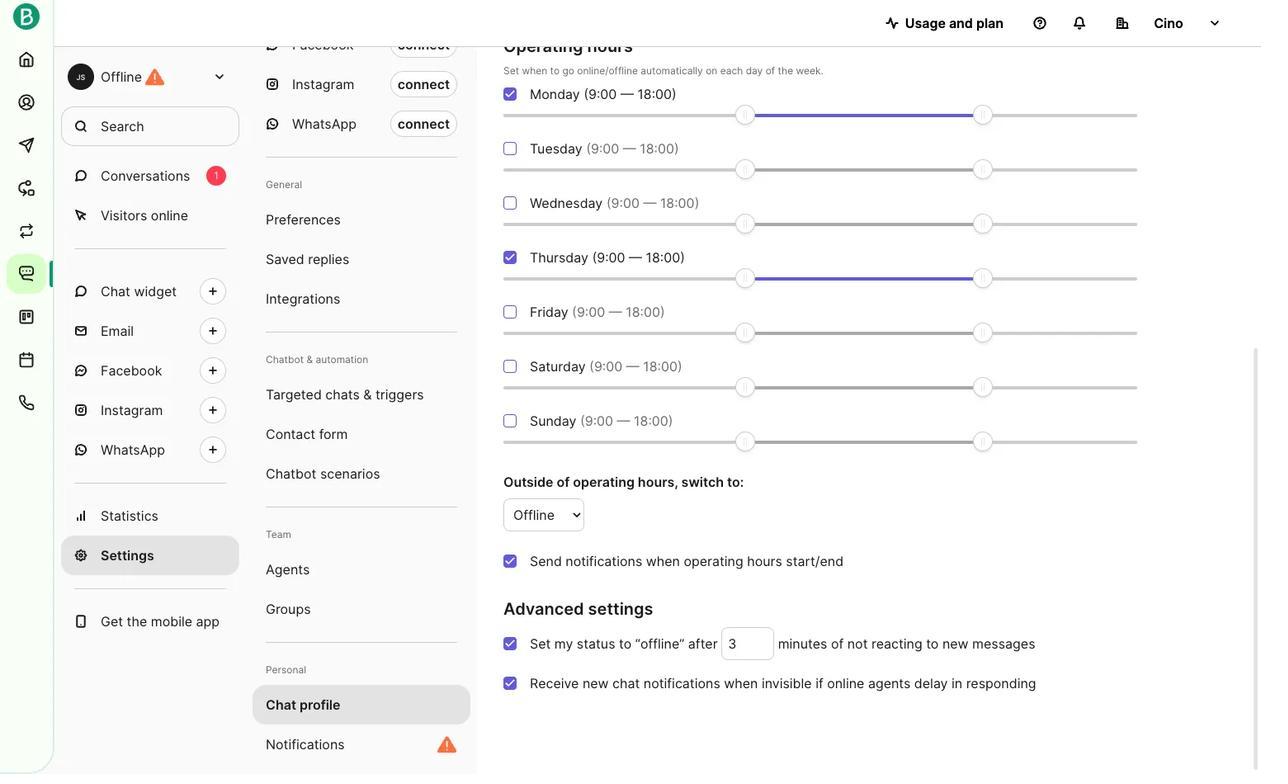 Task type: vqa. For each thing, say whether or not it's contained in the screenshot.
"Conversations" inside Connect a Gmail or Google Workspace mailbox to Conversations
no



Task type: locate. For each thing, give the bounding box(es) containing it.
day
[[746, 64, 763, 77]]

0 horizontal spatial whatsapp
[[101, 442, 165, 458]]

0 vertical spatial set
[[504, 64, 519, 77]]

0 horizontal spatial the
[[127, 613, 147, 630]]

( for tuesday
[[586, 140, 591, 157]]

(
[[584, 86, 589, 102], [586, 140, 591, 157], [607, 195, 611, 211], [592, 249, 597, 266], [572, 304, 577, 320], [590, 358, 594, 375], [580, 413, 585, 429]]

0 horizontal spatial facebook
[[101, 362, 162, 379]]

0 horizontal spatial hours
[[588, 36, 633, 56]]

0 horizontal spatial set
[[504, 64, 519, 77]]

1 vertical spatial connect
[[398, 116, 450, 132]]

9:00 right "sunday"
[[585, 413, 614, 429]]

( right wednesday
[[607, 195, 611, 211]]

9:00
[[589, 86, 617, 102], [591, 140, 620, 157], [611, 195, 640, 211], [597, 249, 626, 266], [577, 304, 605, 320], [594, 358, 623, 375], [585, 413, 614, 429]]

0 vertical spatial chatbot
[[266, 353, 304, 366]]

facebook for the left facebook link
[[101, 362, 162, 379]]

0 horizontal spatial when
[[522, 64, 548, 77]]

chatbot up targeted
[[266, 353, 304, 366]]

1 horizontal spatial facebook
[[292, 36, 354, 53]]

0 vertical spatial &
[[307, 353, 313, 366]]

9:00 for thursday
[[597, 249, 626, 266]]

agents
[[266, 561, 310, 578]]

2 horizontal spatial to
[[927, 636, 939, 652]]

chatbot scenarios link
[[253, 454, 471, 494]]

of for outside of operating hours, switch to:
[[557, 474, 570, 490]]

when
[[522, 64, 548, 77], [646, 553, 680, 570], [724, 675, 758, 692]]

0 horizontal spatial facebook link
[[61, 351, 239, 391]]

1 vertical spatial &
[[364, 386, 372, 403]]

1 vertical spatial new
[[583, 675, 609, 692]]

not
[[848, 636, 868, 652]]

set my status to "offline" after
[[530, 636, 718, 652]]

9:00 for wednesday
[[611, 195, 640, 211]]

0 horizontal spatial notifications
[[566, 553, 643, 570]]

of right the day at right top
[[766, 64, 775, 77]]

chatbot & automation
[[266, 353, 368, 366]]

chat down personal at the left bottom of the page
[[266, 697, 296, 713]]

1 horizontal spatial whatsapp
[[292, 116, 357, 132]]

1 vertical spatial chatbot
[[266, 466, 317, 482]]

connect for whatsapp
[[398, 116, 450, 132]]

chats
[[326, 386, 360, 403]]

2 chatbot from the top
[[266, 466, 317, 482]]

1 horizontal spatial hours
[[747, 553, 783, 570]]

1 horizontal spatial online
[[828, 675, 865, 692]]

new left 'chat'
[[583, 675, 609, 692]]

( right "sunday"
[[580, 413, 585, 429]]

advanced
[[504, 599, 584, 619]]

set left my on the bottom left
[[530, 636, 551, 652]]

contact form
[[266, 426, 348, 443]]

notifications
[[566, 553, 643, 570], [644, 675, 721, 692]]

18:00 for wednesday ( 9:00 — 18:00 )
[[660, 195, 695, 211]]

preferences
[[266, 211, 341, 228]]

delay
[[915, 675, 948, 692]]

— up thursday ( 9:00 — 18:00 )
[[644, 195, 657, 211]]

integrations
[[266, 291, 340, 307]]

1 horizontal spatial operating
[[684, 553, 744, 570]]

notifications up settings
[[566, 553, 643, 570]]

( right the saturday
[[590, 358, 594, 375]]

of for minutes of not reacting to new messages
[[831, 636, 844, 652]]

9:00 for monday
[[589, 86, 617, 102]]

) for saturday ( 9:00 — 18:00 )
[[678, 358, 683, 375]]

1 horizontal spatial of
[[766, 64, 775, 77]]

receive new chat notifications when invisible if online agents delay in responding
[[530, 675, 1037, 692]]

chat up email
[[101, 283, 130, 300]]

set down operating at the left of the page
[[504, 64, 519, 77]]

1 horizontal spatial chat
[[266, 697, 296, 713]]

( right tuesday
[[586, 140, 591, 157]]

1 horizontal spatial facebook link
[[253, 25, 471, 64]]

responding
[[967, 675, 1037, 692]]

1 horizontal spatial new
[[943, 636, 969, 652]]

( right friday
[[572, 304, 577, 320]]

18:00
[[638, 86, 672, 102], [640, 140, 675, 157], [660, 195, 695, 211], [646, 249, 681, 266], [626, 304, 661, 320], [643, 358, 678, 375], [634, 413, 669, 429]]

— for friday
[[609, 304, 622, 320]]

0 horizontal spatial online
[[151, 207, 188, 224]]

0 vertical spatial chat
[[101, 283, 130, 300]]

0 vertical spatial facebook
[[292, 36, 354, 53]]

0 vertical spatial facebook link
[[253, 25, 471, 64]]

of inside the operating hours set when to go online/offline automatically on each day of the week.
[[766, 64, 775, 77]]

chatbot
[[266, 353, 304, 366], [266, 466, 317, 482]]

9:00 right thursday
[[597, 249, 626, 266]]

if
[[816, 675, 824, 692]]

automatically
[[641, 64, 703, 77]]

0 horizontal spatial operating
[[573, 474, 635, 490]]

— up wednesday ( 9:00 — 18:00 )
[[623, 140, 636, 157]]

profile
[[300, 697, 341, 713]]

( right thursday
[[592, 249, 597, 266]]

1 vertical spatial chat
[[266, 697, 296, 713]]

set
[[504, 64, 519, 77], [530, 636, 551, 652]]

statistics link
[[61, 496, 239, 536]]

9:00 for friday
[[577, 304, 605, 320]]

0 vertical spatial hours
[[588, 36, 633, 56]]

1 vertical spatial online
[[828, 675, 865, 692]]

chatbot down the contact at the left bottom of the page
[[266, 466, 317, 482]]

cino
[[1155, 15, 1184, 31]]

0 vertical spatial new
[[943, 636, 969, 652]]

whatsapp
[[292, 116, 357, 132], [101, 442, 165, 458]]

— down saturday ( 9:00 — 18:00 )
[[617, 413, 631, 429]]

— for tuesday
[[623, 140, 636, 157]]

9:00 right tuesday
[[591, 140, 620, 157]]

1 chatbot from the top
[[266, 353, 304, 366]]

cino button
[[1103, 7, 1235, 40]]

statistics
[[101, 508, 158, 524]]

2 horizontal spatial when
[[724, 675, 758, 692]]

each
[[721, 64, 743, 77]]

1 connect from the top
[[398, 76, 450, 92]]

to inside the operating hours set when to go online/offline automatically on each day of the week.
[[550, 64, 560, 77]]

0 vertical spatial the
[[778, 64, 794, 77]]

9:00 right the saturday
[[594, 358, 623, 375]]

2 horizontal spatial of
[[831, 636, 844, 652]]

switch
[[682, 474, 724, 490]]

1 vertical spatial notifications
[[644, 675, 721, 692]]

9:00 right friday
[[577, 304, 605, 320]]

0 horizontal spatial &
[[307, 353, 313, 366]]

&
[[307, 353, 313, 366], [364, 386, 372, 403]]

chatbot for chatbot & automation
[[266, 353, 304, 366]]

hours up online/offline at the top of page
[[588, 36, 633, 56]]

hours inside the operating hours set when to go online/offline automatically on each day of the week.
[[588, 36, 633, 56]]

0 vertical spatial online
[[151, 207, 188, 224]]

email
[[101, 323, 134, 339]]

( for wednesday
[[607, 195, 611, 211]]

1 horizontal spatial set
[[530, 636, 551, 652]]

the
[[778, 64, 794, 77], [127, 613, 147, 630]]

week.
[[796, 64, 824, 77]]

of left not
[[831, 636, 844, 652]]

notifications link
[[253, 725, 471, 765]]

send notifications when operating hours start/end
[[530, 553, 844, 570]]

operating hours set when to go online/offline automatically on each day of the week.
[[504, 36, 824, 77]]

wednesday ( 9:00 — 18:00 )
[[530, 195, 700, 211]]

0 vertical spatial when
[[522, 64, 548, 77]]

— down thursday ( 9:00 — 18:00 )
[[609, 304, 622, 320]]

— up sunday ( 9:00 — 18:00 )
[[627, 358, 640, 375]]

& right chats on the left of the page
[[364, 386, 372, 403]]

to for operating
[[550, 64, 560, 77]]

team
[[266, 528, 291, 541]]

— down wednesday ( 9:00 — 18:00 )
[[629, 249, 642, 266]]

None number field
[[722, 627, 775, 660]]

chat profile link
[[253, 685, 471, 725]]

1 horizontal spatial notifications
[[644, 675, 721, 692]]

online right 'visitors' in the top left of the page
[[151, 207, 188, 224]]

whatsapp down instagram link
[[101, 442, 165, 458]]

whatsapp link
[[61, 430, 239, 470]]

the right get
[[127, 613, 147, 630]]

1 horizontal spatial the
[[778, 64, 794, 77]]

1 vertical spatial whatsapp
[[101, 442, 165, 458]]

1
[[214, 169, 219, 182]]

chat for chat widget
[[101, 283, 130, 300]]

hours left start/end
[[747, 553, 783, 570]]

connect
[[398, 76, 450, 92], [398, 116, 450, 132]]

— for sunday
[[617, 413, 631, 429]]

)
[[672, 86, 677, 102], [675, 140, 679, 157], [695, 195, 700, 211], [681, 249, 685, 266], [661, 304, 665, 320], [678, 358, 683, 375], [669, 413, 673, 429]]

groups link
[[253, 590, 471, 629]]

notifications down after
[[644, 675, 721, 692]]

when left invisible
[[724, 675, 758, 692]]

1 vertical spatial operating
[[684, 553, 744, 570]]

0 horizontal spatial to
[[550, 64, 560, 77]]

facebook
[[292, 36, 354, 53], [101, 362, 162, 379]]

0 horizontal spatial new
[[583, 675, 609, 692]]

— for saturday
[[627, 358, 640, 375]]

chatbot for chatbot scenarios
[[266, 466, 317, 482]]

2 connect from the top
[[398, 116, 450, 132]]

hours
[[588, 36, 633, 56], [747, 553, 783, 570]]

1 vertical spatial facebook link
[[61, 351, 239, 391]]

operating left hours,
[[573, 474, 635, 490]]

( for saturday
[[590, 358, 594, 375]]

chat
[[101, 283, 130, 300], [266, 697, 296, 713]]

& left "automation" on the left top
[[307, 353, 313, 366]]

—
[[621, 86, 634, 102], [623, 140, 636, 157], [644, 195, 657, 211], [629, 249, 642, 266], [609, 304, 622, 320], [627, 358, 640, 375], [617, 413, 631, 429]]

— for thursday
[[629, 249, 642, 266]]

integrations link
[[253, 279, 471, 319]]

online right if
[[828, 675, 865, 692]]

0 vertical spatial of
[[766, 64, 775, 77]]

instagram
[[292, 76, 355, 92], [101, 402, 163, 419]]

operating down switch
[[684, 553, 744, 570]]

monday ( 9:00 — 18:00 )
[[530, 86, 677, 102]]

0 vertical spatial whatsapp
[[292, 116, 357, 132]]

mobile
[[151, 613, 192, 630]]

the left week.
[[778, 64, 794, 77]]

1 vertical spatial facebook
[[101, 362, 162, 379]]

1 horizontal spatial instagram
[[292, 76, 355, 92]]

( for thursday
[[592, 249, 597, 266]]

0 horizontal spatial chat
[[101, 283, 130, 300]]

get the mobile app
[[101, 613, 220, 630]]

2 vertical spatial when
[[724, 675, 758, 692]]

to right status
[[619, 636, 632, 652]]

2 vertical spatial of
[[831, 636, 844, 652]]

when down operating at the left of the page
[[522, 64, 548, 77]]

to left go
[[550, 64, 560, 77]]

9:00 up thursday ( 9:00 — 18:00 )
[[611, 195, 640, 211]]

operating
[[504, 36, 583, 56]]

( right monday
[[584, 86, 589, 102]]

whatsapp up the general in the top left of the page
[[292, 116, 357, 132]]

facebook link
[[253, 25, 471, 64], [61, 351, 239, 391]]

0 horizontal spatial of
[[557, 474, 570, 490]]

1 vertical spatial instagram
[[101, 402, 163, 419]]

when up settings
[[646, 553, 680, 570]]

1 horizontal spatial when
[[646, 553, 680, 570]]

— down online/offline at the top of page
[[621, 86, 634, 102]]

after
[[688, 636, 718, 652]]

of right outside on the bottom left
[[557, 474, 570, 490]]

1 vertical spatial the
[[127, 613, 147, 630]]

send
[[530, 553, 562, 570]]

1 vertical spatial of
[[557, 474, 570, 490]]

) for sunday ( 9:00 — 18:00 )
[[669, 413, 673, 429]]

9:00 down online/offline at the top of page
[[589, 86, 617, 102]]

0 vertical spatial connect
[[398, 76, 450, 92]]

the inside the operating hours set when to go online/offline automatically on each day of the week.
[[778, 64, 794, 77]]

18:00 for thursday ( 9:00 — 18:00 )
[[646, 249, 681, 266]]

outside
[[504, 474, 554, 490]]

to right the reacting
[[927, 636, 939, 652]]

new up in
[[943, 636, 969, 652]]



Task type: describe. For each thing, give the bounding box(es) containing it.
) for monday ( 9:00 — 18:00 )
[[672, 86, 677, 102]]

messages
[[973, 636, 1036, 652]]

visitors online
[[101, 207, 188, 224]]

contact
[[266, 426, 316, 443]]

facebook for topmost facebook link
[[292, 36, 354, 53]]

friday ( 9:00 — 18:00 )
[[530, 304, 665, 320]]

chatbot scenarios
[[266, 466, 380, 482]]

— for monday
[[621, 86, 634, 102]]

chat profile
[[266, 697, 341, 713]]

18:00 for tuesday ( 9:00 — 18:00 )
[[640, 140, 675, 157]]

1 vertical spatial hours
[[747, 553, 783, 570]]

to:
[[727, 474, 744, 490]]

email link
[[61, 311, 239, 351]]

usage and plan
[[906, 15, 1004, 31]]

groups
[[266, 601, 311, 618]]

status
[[577, 636, 616, 652]]

contact form link
[[253, 414, 471, 454]]

replies
[[308, 251, 350, 268]]

1 vertical spatial when
[[646, 553, 680, 570]]

agents
[[869, 675, 911, 692]]

thursday ( 9:00 — 18:00 )
[[530, 249, 685, 266]]

18:00 for monday ( 9:00 — 18:00 )
[[638, 86, 672, 102]]

sunday ( 9:00 — 18:00 )
[[530, 413, 673, 429]]

monday
[[530, 86, 580, 102]]

sunday
[[530, 413, 577, 429]]

offline
[[101, 69, 142, 85]]

9:00 for sunday
[[585, 413, 614, 429]]

agents link
[[253, 550, 471, 590]]

instagram link
[[61, 391, 239, 430]]

9:00 for saturday
[[594, 358, 623, 375]]

0 vertical spatial operating
[[573, 474, 635, 490]]

saved replies
[[266, 251, 350, 268]]

0 vertical spatial notifications
[[566, 553, 643, 570]]

advanced settings
[[504, 599, 654, 619]]

visitors online link
[[61, 196, 239, 235]]

1 horizontal spatial &
[[364, 386, 372, 403]]

the inside get the mobile app "link"
[[127, 613, 147, 630]]

) for tuesday ( 9:00 — 18:00 )
[[675, 140, 679, 157]]

) for thursday ( 9:00 — 18:00 )
[[681, 249, 685, 266]]

go
[[563, 64, 575, 77]]

visitors
[[101, 207, 147, 224]]

search link
[[61, 107, 239, 146]]

minutes
[[778, 636, 828, 652]]

to for minutes
[[927, 636, 939, 652]]

) for friday ( 9:00 — 18:00 )
[[661, 304, 665, 320]]

conversations
[[101, 168, 190, 184]]

( for monday
[[584, 86, 589, 102]]

personal
[[266, 664, 306, 676]]

chat
[[613, 675, 640, 692]]

in
[[952, 675, 963, 692]]

widget
[[134, 283, 177, 300]]

usage and plan button
[[873, 7, 1017, 40]]

search
[[101, 118, 144, 135]]

18:00 for sunday ( 9:00 — 18:00 )
[[634, 413, 669, 429]]

chat widget link
[[61, 272, 239, 311]]

9:00 for tuesday
[[591, 140, 620, 157]]

automation
[[316, 353, 368, 366]]

saturday
[[530, 358, 586, 375]]

( for friday
[[572, 304, 577, 320]]

notifications
[[266, 737, 345, 753]]

preferences link
[[253, 200, 471, 239]]

0 horizontal spatial instagram
[[101, 402, 163, 419]]

form
[[319, 426, 348, 443]]

hours,
[[638, 474, 678, 490]]

settings link
[[61, 536, 239, 576]]

get
[[101, 613, 123, 630]]

tuesday ( 9:00 — 18:00 )
[[530, 140, 679, 157]]

settings
[[101, 547, 154, 564]]

minutes of not reacting to new messages
[[778, 636, 1036, 652]]

settings
[[588, 599, 654, 619]]

chat for chat profile
[[266, 697, 296, 713]]

targeted chats & triggers link
[[253, 375, 471, 414]]

0 vertical spatial instagram
[[292, 76, 355, 92]]

18:00 for saturday ( 9:00 — 18:00 )
[[643, 358, 678, 375]]

friday
[[530, 304, 569, 320]]

) for wednesday ( 9:00 — 18:00 )
[[695, 195, 700, 211]]

js
[[76, 72, 85, 81]]

connect for instagram
[[398, 76, 450, 92]]

saturday ( 9:00 — 18:00 )
[[530, 358, 683, 375]]

set inside the operating hours set when to go online/offline automatically on each day of the week.
[[504, 64, 519, 77]]

when inside the operating hours set when to go online/offline automatically on each day of the week.
[[522, 64, 548, 77]]

scenarios
[[320, 466, 380, 482]]

chat widget
[[101, 283, 177, 300]]

saved replies link
[[253, 239, 471, 279]]

online/offline
[[577, 64, 638, 77]]

1 horizontal spatial to
[[619, 636, 632, 652]]

1 vertical spatial set
[[530, 636, 551, 652]]

triggers
[[376, 386, 424, 403]]

— for wednesday
[[644, 195, 657, 211]]

saved
[[266, 251, 304, 268]]

targeted
[[266, 386, 322, 403]]

usage
[[906, 15, 946, 31]]

outside of operating hours, switch to:
[[504, 474, 744, 490]]

app
[[196, 613, 220, 630]]

targeted chats & triggers
[[266, 386, 424, 403]]

invisible
[[762, 675, 812, 692]]

get the mobile app link
[[61, 602, 239, 642]]

receive
[[530, 675, 579, 692]]

online inside visitors online link
[[151, 207, 188, 224]]

( for sunday
[[580, 413, 585, 429]]

on
[[706, 64, 718, 77]]

18:00 for friday ( 9:00 — 18:00 )
[[626, 304, 661, 320]]

plan
[[977, 15, 1004, 31]]

start/end
[[786, 553, 844, 570]]

reacting
[[872, 636, 923, 652]]



